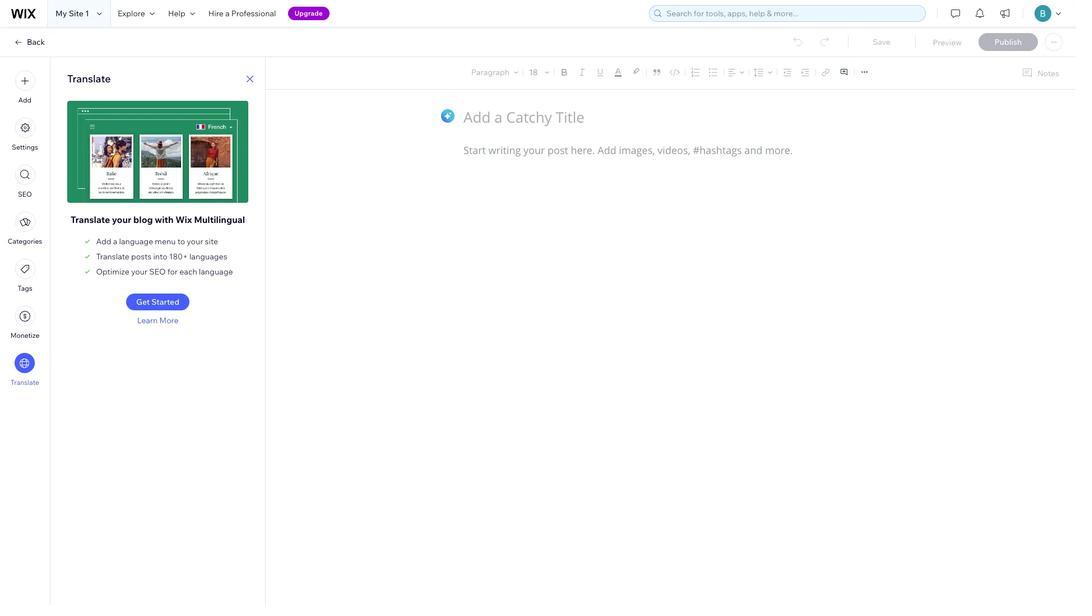 Task type: locate. For each thing, give the bounding box(es) containing it.
seo up categories button
[[18, 190, 32, 198]]

learn more button
[[137, 316, 179, 326]]

language down languages
[[199, 267, 233, 277]]

tags button
[[15, 259, 35, 293]]

hire
[[208, 8, 224, 19]]

hire a professional link
[[202, 0, 283, 27]]

a for professional
[[225, 8, 230, 19]]

1 horizontal spatial add
[[96, 237, 111, 247]]

translate
[[67, 72, 111, 85], [71, 214, 110, 225], [96, 252, 129, 262], [11, 378, 39, 387]]

menu
[[0, 64, 50, 394]]

multilingual
[[194, 214, 245, 225]]

0 vertical spatial add
[[18, 96, 31, 104]]

site
[[205, 237, 218, 247]]

translate inside add a language menu to your site translate posts into 180+ languages optimize your seo for each language
[[96, 252, 129, 262]]

a up optimize
[[113, 237, 117, 247]]

add up settings button
[[18, 96, 31, 104]]

add
[[18, 96, 31, 104], [96, 237, 111, 247]]

seo inside add a language menu to your site translate posts into 180+ languages optimize your seo for each language
[[149, 267, 166, 277]]

paragraph button
[[469, 64, 521, 80]]

translate button
[[11, 353, 39, 387]]

each
[[180, 267, 197, 277]]

menu containing add
[[0, 64, 50, 394]]

1 vertical spatial language
[[199, 267, 233, 277]]

monetize
[[10, 331, 39, 340]]

add for add a language menu to your site translate posts into 180+ languages optimize your seo for each language
[[96, 237, 111, 247]]

a right hire
[[225, 8, 230, 19]]

categories button
[[8, 212, 42, 246]]

a
[[225, 8, 230, 19], [113, 237, 117, 247]]

language up posts
[[119, 237, 153, 247]]

a inside add a language menu to your site translate posts into 180+ languages optimize your seo for each language
[[113, 237, 117, 247]]

add inside add a language menu to your site translate posts into 180+ languages optimize your seo for each language
[[96, 237, 111, 247]]

categories
[[8, 237, 42, 246]]

1 horizontal spatial a
[[225, 8, 230, 19]]

seo
[[18, 190, 32, 198], [149, 267, 166, 277]]

add a language menu to your site translate posts into 180+ languages optimize your seo for each language
[[96, 237, 233, 277]]

your
[[112, 214, 131, 225], [187, 237, 203, 247], [131, 267, 148, 277]]

1 vertical spatial seo
[[149, 267, 166, 277]]

1 vertical spatial a
[[113, 237, 117, 247]]

add for add
[[18, 96, 31, 104]]

your down posts
[[131, 267, 148, 277]]

back button
[[13, 37, 45, 47]]

wix
[[176, 214, 192, 225]]

your right to
[[187, 237, 203, 247]]

0 horizontal spatial a
[[113, 237, 117, 247]]

0 vertical spatial seo
[[18, 190, 32, 198]]

language
[[119, 237, 153, 247], [199, 267, 233, 277]]

1 vertical spatial add
[[96, 237, 111, 247]]

translate inside menu
[[11, 378, 39, 387]]

0 vertical spatial a
[[225, 8, 230, 19]]

0 horizontal spatial seo
[[18, 190, 32, 198]]

add up optimize
[[96, 237, 111, 247]]

professional
[[231, 8, 276, 19]]

with
[[155, 214, 174, 225]]

seo left for
[[149, 267, 166, 277]]

for
[[167, 267, 178, 277]]

settings button
[[12, 118, 38, 151]]

1 vertical spatial your
[[187, 237, 203, 247]]

0 horizontal spatial add
[[18, 96, 31, 104]]

get started
[[136, 297, 179, 307]]

0 horizontal spatial language
[[119, 237, 153, 247]]

1 horizontal spatial seo
[[149, 267, 166, 277]]

menu
[[155, 237, 176, 247]]

into
[[153, 252, 167, 262]]

learn
[[137, 316, 158, 326]]

seo inside button
[[18, 190, 32, 198]]

1 horizontal spatial language
[[199, 267, 233, 277]]

your left blog
[[112, 214, 131, 225]]

languages
[[189, 252, 227, 262]]

to
[[178, 237, 185, 247]]

add inside button
[[18, 96, 31, 104]]

180+
[[169, 252, 188, 262]]



Task type: describe. For each thing, give the bounding box(es) containing it.
my
[[56, 8, 67, 19]]

2 vertical spatial your
[[131, 267, 148, 277]]

Search for tools, apps, help & more... field
[[663, 6, 922, 21]]

upgrade button
[[288, 7, 330, 20]]

a for language
[[113, 237, 117, 247]]

blog
[[133, 214, 153, 225]]

notes button
[[1018, 66, 1063, 81]]

tags
[[18, 284, 32, 293]]

my site 1
[[56, 8, 89, 19]]

settings
[[12, 143, 38, 151]]

started
[[152, 297, 179, 307]]

monetize button
[[10, 306, 39, 340]]

site
[[69, 8, 83, 19]]

0 vertical spatial your
[[112, 214, 131, 225]]

Add a Catchy Title text field
[[464, 107, 867, 127]]

more
[[159, 316, 179, 326]]

seo button
[[15, 165, 35, 198]]

paragraph
[[471, 67, 510, 77]]

help
[[168, 8, 185, 19]]

add button
[[15, 71, 35, 104]]

learn more
[[137, 316, 179, 326]]

help button
[[161, 0, 202, 27]]

upgrade
[[295, 9, 323, 17]]

optimize
[[96, 267, 129, 277]]

get started button
[[126, 294, 190, 311]]

explore
[[118, 8, 145, 19]]

1
[[85, 8, 89, 19]]

0 vertical spatial language
[[119, 237, 153, 247]]

get
[[136, 297, 150, 307]]

notes
[[1038, 68, 1060, 78]]

back
[[27, 37, 45, 47]]

posts
[[131, 252, 152, 262]]

hire a professional
[[208, 8, 276, 19]]

translate your blog with wix multilingual
[[71, 214, 245, 225]]



Task type: vqa. For each thing, say whether or not it's contained in the screenshot.
1st 3.5 from right
no



